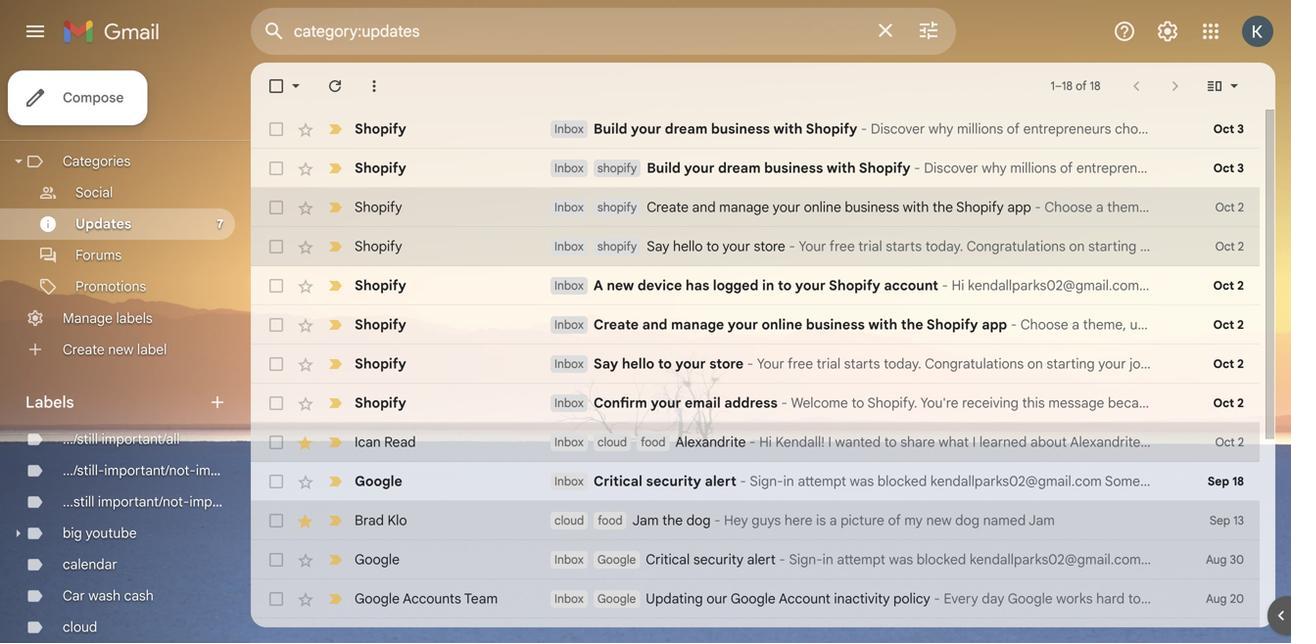 Task type: locate. For each thing, give the bounding box(es) containing it.
with
[[774, 121, 803, 138], [827, 160, 856, 177], [903, 199, 930, 216], [1222, 238, 1248, 255], [869, 317, 898, 334], [1180, 356, 1206, 373]]

1 inbox from the top
[[555, 122, 584, 137]]

row up critical security alert -
[[251, 502, 1260, 541]]

oct 2 for alexandrite -
[[1216, 436, 1245, 450]]

1 vertical spatial free
[[788, 356, 814, 373]]

your
[[799, 238, 827, 255], [757, 356, 785, 373]]

alert down guys at bottom right
[[747, 552, 776, 569]]

6 2 from the top
[[1238, 396, 1245, 411]]

0 horizontal spatial critical
[[594, 473, 643, 491]]

0 horizontal spatial trial
[[817, 356, 841, 373]]

2 dog from the left
[[956, 513, 980, 530]]

1 horizontal spatial of
[[1076, 79, 1087, 94]]

2
[[1239, 200, 1245, 215], [1239, 240, 1245, 254], [1238, 279, 1245, 294], [1238, 318, 1245, 333], [1238, 357, 1245, 372], [1238, 396, 1245, 411], [1239, 436, 1245, 450]]

Search mail text field
[[294, 22, 863, 41]]

alert
[[705, 473, 737, 491], [747, 552, 776, 569]]

0 horizontal spatial online
[[762, 317, 803, 334]]

food down inbox critical security alert -
[[598, 514, 623, 529]]

google up the brad klo
[[355, 473, 403, 491]]

0 vertical spatial app
[[1008, 199, 1032, 216]]

7 2 from the top
[[1239, 436, 1245, 450]]

-
[[861, 121, 868, 138], [915, 160, 921, 177], [1035, 199, 1042, 216], [789, 238, 796, 255], [942, 277, 949, 295], [1011, 317, 1018, 334], [748, 356, 754, 373], [782, 395, 788, 412], [750, 434, 756, 451], [740, 473, 747, 491], [715, 513, 721, 530], [780, 552, 786, 569], [934, 591, 941, 608]]

9 row from the top
[[251, 423, 1260, 463]]

the down the account
[[902, 317, 924, 334]]

4 ﻿͏ from the left
[[1274, 356, 1274, 373]]

row
[[251, 110, 1260, 149], [251, 149, 1260, 188], [251, 188, 1260, 227], [251, 227, 1292, 267], [251, 267, 1260, 306], [251, 306, 1260, 345], [251, 345, 1292, 384], [251, 384, 1260, 423], [251, 423, 1260, 463], [251, 463, 1260, 502], [251, 502, 1260, 541], [251, 541, 1260, 580], [251, 580, 1260, 619], [251, 619, 1260, 644]]

app up say hello to your store - your free trial starts today. congratulations on starting your journey with shopify
[[1008, 199, 1032, 216]]

1 vertical spatial shopify
[[598, 200, 637, 215]]

labels
[[116, 310, 153, 327]]

aug for critical security alert -
[[1207, 553, 1228, 568]]

oct for inbox build your dream business with shopify -
[[1214, 122, 1235, 137]]

clear search image
[[866, 11, 906, 50]]

google left accounts
[[355, 591, 400, 608]]

2 oct 3 from the top
[[1214, 161, 1245, 176]]

advanced search options image
[[910, 11, 949, 50]]

google
[[355, 473, 403, 491], [355, 552, 400, 569], [598, 553, 636, 568], [355, 591, 400, 608], [731, 591, 776, 608], [598, 592, 636, 607]]

2 aug from the top
[[1207, 592, 1228, 607]]

shopify
[[355, 121, 407, 138], [806, 121, 858, 138], [355, 160, 407, 177], [859, 160, 911, 177], [355, 199, 402, 216], [957, 199, 1004, 216], [355, 238, 402, 255], [1251, 238, 1292, 255], [355, 277, 407, 295], [829, 277, 881, 295], [355, 317, 407, 334], [927, 317, 979, 334], [355, 356, 407, 373], [355, 395, 407, 412]]

important/not- up ...still important/not-important link
[[104, 463, 196, 480]]

1 row from the top
[[251, 110, 1260, 149]]

row down critical security alert -
[[251, 580, 1260, 619]]

1 vertical spatial 3
[[1238, 161, 1245, 176]]

0 vertical spatial critical
[[594, 473, 643, 491]]

0 vertical spatial online
[[804, 199, 842, 216]]

dog
[[687, 513, 711, 530], [956, 513, 980, 530]]

trial down create and manage your online business with the shopify app -
[[859, 238, 883, 255]]

say
[[647, 238, 670, 255], [594, 356, 619, 373]]

important up ...still important/not-important
[[196, 463, 257, 480]]

9 inbox from the top
[[555, 436, 584, 450]]

1 horizontal spatial build
[[647, 160, 681, 177]]

online down build your dream business with shopify -
[[804, 199, 842, 216]]

1 horizontal spatial cloud
[[555, 514, 584, 529]]

business
[[711, 121, 770, 138], [765, 160, 824, 177], [845, 199, 900, 216], [806, 317, 865, 334]]

starting
[[1089, 238, 1137, 255], [1047, 356, 1095, 373]]

today. down the account
[[884, 356, 922, 373]]

12 inbox from the top
[[555, 592, 584, 607]]

calendar
[[63, 557, 117, 574]]

google down the brad klo
[[355, 552, 400, 569]]

0 horizontal spatial of
[[888, 513, 901, 530]]

create down manage at the left of page
[[63, 341, 105, 358]]

1 horizontal spatial on
[[1070, 238, 1085, 255]]

0 horizontal spatial dog
[[687, 513, 711, 530]]

manage down has
[[671, 317, 725, 334]]

1 horizontal spatial say
[[647, 238, 670, 255]]

labels heading
[[25, 393, 208, 413]]

0 horizontal spatial and
[[643, 317, 668, 334]]

manage down build your dream business with shopify -
[[720, 199, 770, 216]]

2 vertical spatial cloud
[[63, 619, 97, 637]]

say up the "confirm"
[[594, 356, 619, 373]]

dream
[[665, 121, 708, 138], [719, 160, 761, 177]]

1 vertical spatial important/not-
[[98, 494, 190, 511]]

0 vertical spatial build
[[594, 121, 628, 138]]

alexandrite -
[[676, 434, 760, 451]]

None search field
[[251, 8, 957, 55]]

3 2 from the top
[[1238, 279, 1245, 294]]

1 vertical spatial the
[[902, 317, 924, 334]]

1 horizontal spatial the
[[902, 317, 924, 334]]

1 3 from the top
[[1238, 122, 1245, 137]]

the down inbox critical security alert -
[[663, 513, 683, 530]]

0 vertical spatial new
[[607, 277, 634, 295]]

1 horizontal spatial dream
[[719, 160, 761, 177]]

free down inbox create and manage your online business with the shopify app -
[[788, 356, 814, 373]]

email
[[685, 395, 721, 412]]

1 ﻿͏ from the left
[[1263, 356, 1263, 373]]

6 inbox from the top
[[555, 318, 584, 333]]

cloud down car
[[63, 619, 97, 637]]

1 horizontal spatial hello
[[673, 238, 703, 255]]

1 vertical spatial journey
[[1130, 356, 1177, 373]]

of right 1
[[1076, 79, 1087, 94]]

oct 2 for inbox create and manage your online business with the shopify app -
[[1214, 318, 1245, 333]]

cloud down the "confirm"
[[598, 436, 627, 450]]

1 vertical spatial aug
[[1207, 592, 1228, 607]]

0 vertical spatial create
[[647, 199, 689, 216]]

of
[[1076, 79, 1087, 94], [888, 513, 901, 530]]

6 ﻿͏ from the left
[[1281, 356, 1281, 373]]

1 vertical spatial on
[[1028, 356, 1044, 373]]

hello up has
[[673, 238, 703, 255]]

updating
[[646, 591, 703, 608]]

team
[[464, 591, 498, 608]]

business up the account
[[845, 199, 900, 216]]

trial down inbox create and manage your online business with the shopify app -
[[817, 356, 841, 373]]

.../still
[[63, 431, 98, 448]]

0 vertical spatial alert
[[705, 473, 737, 491]]

0 vertical spatial to
[[707, 238, 719, 255]]

today. up the account
[[926, 238, 964, 255]]

row down the address
[[251, 423, 1260, 463]]

social link
[[75, 184, 113, 201]]

0 horizontal spatial cloud
[[63, 619, 97, 637]]

0 vertical spatial the
[[933, 199, 954, 216]]

to up has
[[707, 238, 719, 255]]

important/not- down .../still-important/not-important
[[98, 494, 190, 511]]

1 oct 3 from the top
[[1214, 122, 1245, 137]]

7 inbox from the top
[[555, 357, 584, 372]]

starts down inbox create and manage your online business with the shopify app -
[[845, 356, 881, 373]]

app up inbox say hello to your store - your free trial starts today. congratulations on starting your journey with shopify. ﻿͏ ﻿͏ ﻿͏ ﻿͏ ﻿͏ ﻿͏ ﻿͏ ﻿͏ ﻿͏
[[982, 317, 1008, 334]]

say up device
[[647, 238, 670, 255]]

gmail image
[[63, 12, 170, 51]]

10 inbox from the top
[[555, 475, 584, 490]]

5 inbox from the top
[[555, 279, 584, 294]]

food up inbox critical security alert -
[[641, 436, 666, 450]]

2 vertical spatial shopify
[[598, 240, 637, 254]]

shopify.
[[1209, 356, 1260, 373]]

important/not- for .../still-
[[104, 463, 196, 480]]

0 horizontal spatial the
[[663, 513, 683, 530]]

inbox inside the inbox build your dream business with shopify -
[[555, 122, 584, 137]]

your
[[631, 121, 662, 138], [685, 160, 715, 177], [773, 199, 801, 216], [723, 238, 751, 255], [1141, 238, 1168, 255], [796, 277, 826, 295], [728, 317, 759, 334], [676, 356, 706, 373], [1099, 356, 1127, 373], [651, 395, 682, 412]]

sep up sep 13 at the right bottom of the page
[[1208, 475, 1230, 490]]

of left my
[[888, 513, 901, 530]]

0 vertical spatial starts
[[886, 238, 922, 255]]

1 horizontal spatial store
[[754, 238, 786, 255]]

1 vertical spatial to
[[778, 277, 792, 295]]

1 aug from the top
[[1207, 553, 1228, 568]]

sep for inbox critical security alert -
[[1208, 475, 1230, 490]]

2 3 from the top
[[1238, 161, 1245, 176]]

1 horizontal spatial dog
[[956, 513, 980, 530]]

1 vertical spatial important
[[190, 494, 250, 511]]

3 row from the top
[[251, 188, 1260, 227]]

oct for alexandrite -
[[1216, 436, 1236, 450]]

row up inbox create and manage your online business with the shopify app -
[[251, 267, 1260, 306]]

0 horizontal spatial free
[[788, 356, 814, 373]]

0 horizontal spatial food
[[598, 514, 623, 529]]

row containing google accounts team
[[251, 580, 1260, 619]]

security up our
[[694, 552, 744, 569]]

manage
[[720, 199, 770, 216], [671, 317, 725, 334]]

2 horizontal spatial new
[[927, 513, 952, 530]]

1 horizontal spatial 18
[[1090, 79, 1101, 94]]

today.
[[926, 238, 964, 255], [884, 356, 922, 373]]

journey
[[1172, 238, 1218, 255], [1130, 356, 1177, 373]]

0 vertical spatial aug
[[1207, 553, 1228, 568]]

create up device
[[647, 199, 689, 216]]

2 horizontal spatial create
[[647, 199, 689, 216]]

row down inbox a new device has logged in to your shopify account -
[[251, 306, 1260, 345]]

0 horizontal spatial 18
[[1062, 79, 1073, 94]]

online down in
[[762, 317, 803, 334]]

oct 2 for say hello to your store - your free trial starts today. congratulations on starting your journey with shopify
[[1216, 240, 1245, 254]]

0 vertical spatial today.
[[926, 238, 964, 255]]

create new label link
[[63, 341, 167, 358]]

on
[[1070, 238, 1085, 255], [1028, 356, 1044, 373]]

oct for create and manage your online business with the shopify app -
[[1216, 200, 1236, 215]]

cloud
[[598, 436, 627, 450], [555, 514, 584, 529], [63, 619, 97, 637]]

row up build your dream business with shopify -
[[251, 110, 1260, 149]]

jam down inbox critical security alert -
[[633, 513, 659, 530]]

row down our
[[251, 619, 1260, 644]]

12 row from the top
[[251, 541, 1260, 580]]

2 vertical spatial the
[[663, 513, 683, 530]]

1 shopify from the top
[[598, 161, 637, 176]]

critical
[[594, 473, 643, 491], [646, 552, 690, 569]]

11 row from the top
[[251, 502, 1260, 541]]

starts up the account
[[886, 238, 922, 255]]

main content
[[251, 63, 1292, 644]]

2 for inbox a new device has logged in to your shopify account -
[[1238, 279, 1245, 294]]

to up inbox confirm your email address -
[[658, 356, 672, 373]]

18
[[1062, 79, 1073, 94], [1090, 79, 1101, 94], [1233, 475, 1245, 490]]

the up say hello to your store - your free trial starts today. congratulations on starting your journey with shopify
[[933, 199, 954, 216]]

store up in
[[754, 238, 786, 255]]

security down alexandrite
[[646, 473, 702, 491]]

important/not-
[[104, 463, 196, 480], [98, 494, 190, 511]]

1 horizontal spatial and
[[692, 199, 716, 216]]

oct for inbox create and manage your online business with the shopify app -
[[1214, 318, 1235, 333]]

0 vertical spatial security
[[646, 473, 702, 491]]

1 vertical spatial your
[[757, 356, 785, 373]]

1 vertical spatial oct 3
[[1214, 161, 1245, 176]]

new
[[607, 277, 634, 295], [108, 341, 134, 358], [927, 513, 952, 530]]

0 horizontal spatial starts
[[845, 356, 881, 373]]

0 horizontal spatial to
[[658, 356, 672, 373]]

free down create and manage your online business with the shopify app -
[[830, 238, 855, 255]]

and down device
[[643, 317, 668, 334]]

2 vertical spatial create
[[63, 341, 105, 358]]

row down the inbox build your dream business with shopify -
[[251, 149, 1260, 188]]

1 vertical spatial food
[[598, 514, 623, 529]]

dog left named
[[956, 513, 980, 530]]

business up create and manage your online business with the shopify app -
[[765, 160, 824, 177]]

create down a
[[594, 317, 639, 334]]

0 vertical spatial trial
[[859, 238, 883, 255]]

compose
[[63, 89, 124, 106]]

0 vertical spatial starting
[[1089, 238, 1137, 255]]

1 vertical spatial congratulations
[[925, 356, 1024, 373]]

2 2 from the top
[[1239, 240, 1245, 254]]

1 vertical spatial starts
[[845, 356, 881, 373]]

0 horizontal spatial create
[[63, 341, 105, 358]]

alert down alexandrite -
[[705, 473, 737, 491]]

2 horizontal spatial cloud
[[598, 436, 627, 450]]

2 shopify from the top
[[598, 200, 637, 215]]

and up has
[[692, 199, 716, 216]]

0 vertical spatial congratulations
[[967, 238, 1066, 255]]

.../still-important/not-important
[[63, 463, 257, 480]]

updates
[[75, 216, 132, 233]]

.../still important/all link
[[63, 431, 180, 448]]

8 inbox from the top
[[555, 396, 584, 411]]

oct for build your dream business with shopify -
[[1214, 161, 1235, 176]]

new right my
[[927, 513, 952, 530]]

row up guys at bottom right
[[251, 463, 1260, 502]]

0 horizontal spatial build
[[594, 121, 628, 138]]

jam right named
[[1029, 513, 1056, 530]]

your down create and manage your online business with the shopify app -
[[799, 238, 827, 255]]

10 row from the top
[[251, 463, 1260, 502]]

jam the dog - hey guys here is a picture of my new dog named jam
[[633, 513, 1056, 530]]

13 row from the top
[[251, 580, 1260, 619]]

1 vertical spatial today.
[[884, 356, 922, 373]]

3 for build your dream business with shopify -
[[1238, 161, 1245, 176]]

row up alexandrite -
[[251, 384, 1260, 423]]

hello up the "confirm"
[[622, 356, 655, 373]]

4 row from the top
[[251, 227, 1292, 267]]

oct 2 for create and manage your online business with the shopify app -
[[1216, 200, 1245, 215]]

store
[[754, 238, 786, 255], [710, 356, 744, 373]]

google left updating
[[598, 592, 636, 607]]

important down .../still-important/not-important link
[[190, 494, 250, 511]]

oct 2
[[1216, 200, 1245, 215], [1216, 240, 1245, 254], [1214, 279, 1245, 294], [1214, 318, 1245, 333], [1214, 357, 1245, 372], [1214, 396, 1245, 411], [1216, 436, 1245, 450]]

2 horizontal spatial 18
[[1233, 475, 1245, 490]]

refresh image
[[325, 76, 345, 96]]

1 2 from the top
[[1239, 200, 1245, 215]]

sep
[[1208, 475, 1230, 490], [1210, 514, 1231, 529]]

0 vertical spatial important
[[196, 463, 257, 480]]

store up email
[[710, 356, 744, 373]]

your down inbox create and manage your online business with the shopify app -
[[757, 356, 785, 373]]

0 horizontal spatial store
[[710, 356, 744, 373]]

row containing brad klo
[[251, 502, 1260, 541]]

critical down the "confirm"
[[594, 473, 643, 491]]

row up in
[[251, 227, 1292, 267]]

1 horizontal spatial free
[[830, 238, 855, 255]]

inbox confirm your email address -
[[555, 395, 791, 412]]

compose button
[[8, 71, 147, 125]]

5 2 from the top
[[1238, 357, 1245, 372]]

to
[[707, 238, 719, 255], [778, 277, 792, 295], [658, 356, 672, 373]]

0 vertical spatial important/not-
[[104, 463, 196, 480]]

None checkbox
[[267, 76, 286, 96], [267, 198, 286, 218], [267, 237, 286, 257], [267, 276, 286, 296], [267, 355, 286, 374], [267, 394, 286, 414], [267, 433, 286, 453], [267, 472, 286, 492], [267, 551, 286, 570], [267, 76, 286, 96], [267, 198, 286, 218], [267, 237, 286, 257], [267, 276, 286, 296], [267, 355, 286, 374], [267, 394, 286, 414], [267, 433, 286, 453], [267, 472, 286, 492], [267, 551, 286, 570]]

1 vertical spatial online
[[762, 317, 803, 334]]

social
[[75, 184, 113, 201]]

4 2 from the top
[[1238, 318, 1245, 333]]

aug
[[1207, 553, 1228, 568], [1207, 592, 1228, 607]]

0 vertical spatial 3
[[1238, 122, 1245, 137]]

1 horizontal spatial jam
[[1029, 513, 1056, 530]]

inbox
[[555, 122, 584, 137], [555, 161, 584, 176], [555, 200, 584, 215], [555, 240, 584, 254], [555, 279, 584, 294], [555, 318, 584, 333], [555, 357, 584, 372], [555, 396, 584, 411], [555, 436, 584, 450], [555, 475, 584, 490], [555, 553, 584, 568], [555, 592, 584, 607]]

row down inbox create and manage your online business with the shopify app -
[[251, 345, 1292, 384]]

1 vertical spatial sep
[[1210, 514, 1231, 529]]

sep for jam the dog - hey guys here is a picture of my new dog named jam
[[1210, 514, 1231, 529]]

1 vertical spatial cloud
[[555, 514, 584, 529]]

1 horizontal spatial create
[[594, 317, 639, 334]]

build
[[594, 121, 628, 138], [647, 160, 681, 177]]

inbox critical security alert -
[[555, 473, 750, 491]]

None checkbox
[[267, 120, 286, 139], [267, 159, 286, 178], [267, 316, 286, 335], [267, 512, 286, 531], [267, 590, 286, 610], [267, 120, 286, 139], [267, 159, 286, 178], [267, 316, 286, 335], [267, 512, 286, 531], [267, 590, 286, 610]]

oct for inbox confirm your email address -
[[1214, 396, 1235, 411]]

0 horizontal spatial on
[[1028, 356, 1044, 373]]

congratulations
[[967, 238, 1066, 255], [925, 356, 1024, 373]]

important
[[196, 463, 257, 480], [190, 494, 250, 511]]

1 horizontal spatial to
[[707, 238, 719, 255]]

promotions link
[[75, 278, 146, 296]]

1 vertical spatial create
[[594, 317, 639, 334]]

row down build your dream business with shopify -
[[251, 188, 1260, 227]]

forums link
[[75, 247, 122, 264]]

1 horizontal spatial your
[[799, 238, 827, 255]]

0 horizontal spatial jam
[[633, 513, 659, 530]]

wash
[[88, 588, 121, 605]]

new left label
[[108, 341, 134, 358]]

dog left hey
[[687, 513, 711, 530]]

0 vertical spatial oct 3
[[1214, 122, 1245, 137]]

1 horizontal spatial trial
[[859, 238, 883, 255]]

the
[[933, 199, 954, 216], [902, 317, 924, 334], [663, 513, 683, 530]]

sep left 13
[[1210, 514, 1231, 529]]

settings image
[[1157, 20, 1180, 43]]

sep 18
[[1208, 475, 1245, 490]]

create inside labels navigation
[[63, 341, 105, 358]]

0 vertical spatial shopify
[[598, 161, 637, 176]]

new right a
[[607, 277, 634, 295]]

aug for updating our google account inactivity policy -
[[1207, 592, 1228, 607]]

jam
[[633, 513, 659, 530], [1029, 513, 1056, 530]]

row down guys at bottom right
[[251, 541, 1260, 580]]

device
[[638, 277, 683, 295]]

build your dream business with shopify -
[[647, 160, 924, 177]]

18 for 1
[[1062, 79, 1073, 94]]

app
[[1008, 199, 1032, 216], [982, 317, 1008, 334]]

3 shopify from the top
[[598, 240, 637, 254]]

1 vertical spatial new
[[108, 341, 134, 358]]

1 horizontal spatial new
[[607, 277, 634, 295]]

9 ﻿͏ from the left
[[1291, 356, 1291, 373]]

cloud down inbox critical security alert -
[[555, 514, 584, 529]]

aug left 30
[[1207, 553, 1228, 568]]

critical up updating
[[646, 552, 690, 569]]

oct 3 for inbox build your dream business with shopify -
[[1214, 122, 1245, 137]]

read
[[384, 434, 416, 451]]

to right in
[[778, 277, 792, 295]]

3 ﻿͏ from the left
[[1270, 356, 1270, 373]]

aug left 20 at the bottom right of the page
[[1207, 592, 1228, 607]]

2 for alexandrite -
[[1239, 436, 1245, 450]]

hello
[[673, 238, 703, 255], [622, 356, 655, 373]]



Task type: describe. For each thing, give the bounding box(es) containing it.
inbox say hello to your store - your free trial starts today. congratulations on starting your journey with shopify. ﻿͏ ﻿͏ ﻿͏ ﻿͏ ﻿͏ ﻿͏ ﻿͏ ﻿͏ ﻿͏ 
[[555, 356, 1292, 373]]

.../still-
[[63, 463, 104, 480]]

0 vertical spatial manage
[[720, 199, 770, 216]]

7 row from the top
[[251, 345, 1292, 384]]

1 vertical spatial hello
[[622, 356, 655, 373]]

0 vertical spatial on
[[1070, 238, 1085, 255]]

2 horizontal spatial the
[[933, 199, 954, 216]]

important/all
[[102, 431, 180, 448]]

named
[[984, 513, 1026, 530]]

guys
[[752, 513, 781, 530]]

promotions
[[75, 278, 146, 296]]

car
[[63, 588, 85, 605]]

business down inbox a new device has logged in to your shopify account -
[[806, 317, 865, 334]]

shopify for create
[[598, 200, 637, 215]]

critical security alert -
[[646, 552, 789, 569]]

car wash cash link
[[63, 588, 154, 605]]

brad
[[355, 513, 384, 530]]

support image
[[1113, 20, 1137, 43]]

3 for inbox build your dream business with shopify -
[[1238, 122, 1245, 137]]

1 vertical spatial app
[[982, 317, 1008, 334]]

2 for say hello to your store - your free trial starts today. congratulations on starting your journey with shopify
[[1239, 240, 1245, 254]]

0 horizontal spatial alert
[[705, 473, 737, 491]]

more image
[[365, 76, 384, 96]]

...still important/not-important link
[[63, 494, 250, 511]]

0 vertical spatial free
[[830, 238, 855, 255]]

in
[[763, 277, 775, 295]]

.../still-important/not-important link
[[63, 463, 257, 480]]

20
[[1231, 592, 1245, 607]]

0 vertical spatial your
[[799, 238, 827, 255]]

updates link
[[75, 216, 132, 233]]

2 vertical spatial new
[[927, 513, 952, 530]]

address
[[725, 395, 778, 412]]

main content containing shopify
[[251, 63, 1292, 644]]

labels navigation
[[0, 0, 257, 644]]

5 ﻿͏ from the left
[[1277, 356, 1277, 373]]

inactivity
[[834, 591, 890, 608]]

0 vertical spatial hello
[[673, 238, 703, 255]]

important for ...still important/not-important
[[190, 494, 250, 511]]

oct 2 for inbox confirm your email address -
[[1214, 396, 1245, 411]]

accounts
[[403, 591, 462, 608]]

has
[[686, 277, 710, 295]]

is
[[817, 513, 826, 530]]

shopify for build
[[598, 161, 637, 176]]

0 horizontal spatial your
[[757, 356, 785, 373]]

7
[[217, 217, 223, 232]]

logged
[[713, 277, 759, 295]]

cloud link
[[63, 619, 97, 637]]

categories link
[[63, 153, 131, 170]]

inbox inside inbox say hello to your store - your free trial starts today. congratulations on starting your journey with shopify. ﻿͏ ﻿͏ ﻿͏ ﻿͏ ﻿͏ ﻿͏ ﻿͏ ﻿͏ ﻿͏
[[555, 357, 584, 372]]

1 vertical spatial build
[[647, 160, 681, 177]]

create for create and manage your online business with the shopify app -
[[647, 199, 689, 216]]

1 vertical spatial trial
[[817, 356, 841, 373]]

row containing ican read
[[251, 423, 1260, 463]]

2 ﻿͏ from the left
[[1267, 356, 1267, 373]]

1 vertical spatial of
[[888, 513, 901, 530]]

account
[[884, 277, 939, 295]]

1 horizontal spatial alert
[[747, 552, 776, 569]]

1
[[1051, 79, 1056, 94]]

1 vertical spatial security
[[694, 552, 744, 569]]

5 row from the top
[[251, 267, 1260, 306]]

2 row from the top
[[251, 149, 1260, 188]]

big youtube link
[[63, 525, 137, 543]]

6 row from the top
[[251, 306, 1260, 345]]

youtube
[[86, 525, 137, 543]]

1 horizontal spatial starts
[[886, 238, 922, 255]]

inbox a new device has logged in to your shopify account -
[[555, 277, 952, 295]]

inbox inside inbox a new device has logged in to your shopify account -
[[555, 279, 584, 294]]

1 horizontal spatial today.
[[926, 238, 964, 255]]

account
[[779, 591, 831, 608]]

1 18 of 18
[[1051, 79, 1101, 94]]

important/not- for ...still
[[98, 494, 190, 511]]

11 inbox from the top
[[555, 553, 584, 568]]

updating our google account inactivity policy -
[[646, 591, 944, 608]]

8 row from the top
[[251, 384, 1260, 423]]

calendar link
[[63, 557, 117, 574]]

search mail image
[[257, 14, 292, 49]]

...still important/not-important
[[63, 494, 250, 511]]

klo
[[388, 513, 407, 530]]

0 vertical spatial store
[[754, 238, 786, 255]]

manage labels link
[[63, 310, 153, 327]]

inbox inside inbox confirm your email address -
[[555, 396, 584, 411]]

oct 2 for inbox a new device has logged in to your shopify account -
[[1214, 279, 1245, 294]]

google accounts team
[[355, 591, 498, 608]]

policy
[[894, 591, 931, 608]]

1 vertical spatial dream
[[719, 160, 761, 177]]

0 horizontal spatial today.
[[884, 356, 922, 373]]

1 horizontal spatial online
[[804, 199, 842, 216]]

1 jam from the left
[[633, 513, 659, 530]]

inbox create and manage your online business with the shopify app -
[[555, 317, 1021, 334]]

oct 3 for build your dream business with shopify -
[[1214, 161, 1245, 176]]

big youtube
[[63, 525, 137, 543]]

13
[[1234, 514, 1245, 529]]

18 for sep
[[1233, 475, 1245, 490]]

30
[[1231, 553, 1245, 568]]

say hello to your store - your free trial starts today. congratulations on starting your journey with shopify
[[647, 238, 1292, 255]]

a
[[594, 277, 604, 295]]

ican read
[[355, 434, 416, 451]]

sep 13
[[1210, 514, 1245, 529]]

1 horizontal spatial critical
[[646, 552, 690, 569]]

confirm
[[594, 395, 648, 412]]

1 vertical spatial say
[[594, 356, 619, 373]]

a
[[830, 513, 838, 530]]

create and manage your online business with the shopify app -
[[647, 199, 1045, 216]]

forums
[[75, 247, 122, 264]]

hey
[[724, 513, 748, 530]]

aug 20
[[1207, 592, 1245, 607]]

1 vertical spatial store
[[710, 356, 744, 373]]

0 vertical spatial dream
[[665, 121, 708, 138]]

my
[[905, 513, 923, 530]]

manage labels
[[63, 310, 153, 327]]

main menu image
[[24, 20, 47, 43]]

1 vertical spatial manage
[[671, 317, 725, 334]]

7 ﻿͏ from the left
[[1284, 356, 1284, 373]]

1 horizontal spatial food
[[641, 436, 666, 450]]

labels
[[25, 393, 74, 413]]

important for .../still-important/not-important
[[196, 463, 257, 480]]

0 vertical spatial journey
[[1172, 238, 1218, 255]]

1 vertical spatial starting
[[1047, 356, 1095, 373]]

big
[[63, 525, 82, 543]]

...still
[[63, 494, 94, 511]]

alexandrite
[[676, 434, 746, 451]]

cloud inside labels navigation
[[63, 619, 97, 637]]

2 for create and manage your online business with the shopify app -
[[1239, 200, 1245, 215]]

oct for say hello to your store - your free trial starts today. congratulations on starting your journey with shopify
[[1216, 240, 1236, 254]]

0 vertical spatial say
[[647, 238, 670, 255]]

shopify for say
[[598, 240, 637, 254]]

categories
[[63, 153, 131, 170]]

google right our
[[731, 591, 776, 608]]

inbox inside inbox create and manage your online business with the shopify app -
[[555, 318, 584, 333]]

4 inbox from the top
[[555, 240, 584, 254]]

0 vertical spatial of
[[1076, 79, 1087, 94]]

create for create new label
[[63, 341, 105, 358]]

toggle split pane mode image
[[1206, 76, 1225, 96]]

inbox inside inbox critical security alert -
[[555, 475, 584, 490]]

2 jam from the left
[[1029, 513, 1056, 530]]

3 inbox from the top
[[555, 200, 584, 215]]

create new label
[[63, 341, 167, 358]]

cash
[[124, 588, 154, 605]]

2 for inbox confirm your email address -
[[1238, 396, 1245, 411]]

ican
[[355, 434, 381, 451]]

brad klo
[[355, 513, 407, 530]]

2 inbox from the top
[[555, 161, 584, 176]]

manage
[[63, 310, 113, 327]]

business up build your dream business with shopify -
[[711, 121, 770, 138]]

2 for inbox create and manage your online business with the shopify app -
[[1238, 318, 1245, 333]]

google down inbox critical security alert -
[[598, 553, 636, 568]]

inbox build your dream business with shopify -
[[555, 121, 871, 138]]

14 row from the top
[[251, 619, 1260, 644]]

2 vertical spatial to
[[658, 356, 672, 373]]

here
[[785, 513, 813, 530]]

label
[[137, 341, 167, 358]]

.../still important/all
[[63, 431, 180, 448]]

our
[[707, 591, 728, 608]]

car wash cash
[[63, 588, 154, 605]]

aug 30
[[1207, 553, 1245, 568]]

0 vertical spatial and
[[692, 199, 716, 216]]

1 dog from the left
[[687, 513, 711, 530]]

picture
[[841, 513, 885, 530]]

8 ﻿͏ from the left
[[1288, 356, 1288, 373]]

oct for inbox a new device has logged in to your shopify account -
[[1214, 279, 1235, 294]]

new inside labels navigation
[[108, 341, 134, 358]]



Task type: vqa. For each thing, say whether or not it's contained in the screenshot.
dream to the right
yes



